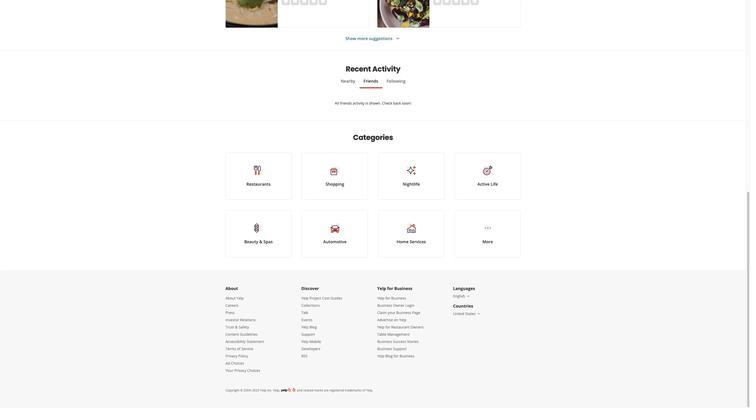Task type: describe. For each thing, give the bounding box(es) containing it.
yelp up table
[[377, 325, 385, 330]]

united
[[453, 311, 465, 316]]

16 chevron down v2 image
[[466, 294, 471, 298]]

show more suggestions
[[346, 36, 393, 41]]

registered
[[330, 388, 344, 393]]

and
[[297, 388, 303, 393]]

24 chevron down v2 image
[[395, 35, 401, 42]]

for down 'business support' link
[[394, 354, 399, 358]]

home services link
[[379, 210, 445, 258]]

home services
[[397, 239, 426, 245]]

yelp blog for business link
[[377, 354, 415, 358]]

0 vertical spatial choices
[[231, 361, 244, 366]]

spas
[[264, 239, 273, 245]]

developers
[[302, 346, 321, 351]]

1 horizontal spatial choices
[[247, 368, 260, 373]]

yelp left inc.
[[260, 388, 267, 393]]

support inside yelp project cost guides collections talk events yelp blog support yelp mobile developers rss
[[302, 332, 315, 337]]

shown.
[[369, 101, 381, 106]]

business success stories link
[[377, 339, 419, 344]]

business support link
[[377, 346, 407, 351]]

ad choices link
[[226, 361, 244, 366]]

for up yelp for business link
[[387, 286, 393, 291]]

your privacy choices link
[[226, 368, 260, 373]]

rating element for the photo of marugame monzo on the top of page
[[282, 0, 327, 5]]

show more suggestions button
[[346, 35, 401, 42]]

beauty
[[244, 239, 258, 245]]

yelp for business link
[[377, 296, 406, 301]]

is
[[366, 101, 368, 106]]

claim your business page link
[[377, 310, 421, 315]]

collections link
[[302, 303, 320, 308]]

business up 'yelp blog for business' 'link' on the bottom right of page
[[377, 346, 392, 351]]

restaurants link
[[226, 153, 292, 200]]

united states
[[453, 311, 476, 316]]

restaurant
[[391, 325, 410, 330]]

privacy policy link
[[226, 354, 248, 358]]

active life link
[[455, 153, 521, 200]]

recent
[[346, 64, 371, 74]]

marks
[[314, 388, 323, 393]]

english button
[[453, 294, 471, 299]]

cost
[[322, 296, 330, 301]]

events link
[[302, 317, 313, 322]]

more link
[[455, 210, 521, 258]]

business up yelp for business link
[[395, 286, 413, 291]]

& inside the about yelp careers press investor relations trust & safety content guidelines accessibility statement terms of service privacy policy ad choices your privacy choices
[[235, 325, 238, 330]]

accessibility statement link
[[226, 339, 264, 344]]

about for about
[[226, 286, 238, 291]]

nearby
[[341, 78, 356, 84]]

table management link
[[377, 332, 410, 337]]

yelp burst image
[[292, 388, 296, 392]]

languages
[[453, 286, 475, 291]]

business down table
[[377, 339, 392, 344]]

yelp down events link
[[302, 325, 309, 330]]

restaurants
[[247, 181, 271, 187]]

blog inside yelp project cost guides collections talk events yelp blog support yelp mobile developers rss
[[310, 325, 317, 330]]

yelp up yelp for business link
[[377, 286, 386, 291]]

stories
[[407, 339, 419, 344]]

your
[[388, 310, 396, 315]]

business down stories
[[400, 354, 415, 358]]

support link
[[302, 332, 315, 337]]

on
[[394, 317, 399, 322]]

recent activity
[[346, 64, 401, 74]]

events
[[302, 317, 313, 322]]

(no rating) image for rating element related to the photo of marugame monzo on the top of page
[[282, 0, 327, 5]]

more
[[483, 239, 493, 245]]

business up claim
[[377, 303, 392, 308]]

& inside category navigation section navigation
[[259, 239, 263, 245]]

ad
[[226, 361, 230, 366]]

owners
[[411, 325, 424, 330]]

categories
[[353, 132, 393, 143]]

life
[[491, 181, 498, 187]]

all friends activity is shown. check back soon!
[[335, 101, 411, 106]]

photo of marugame monzo image
[[226, 0, 278, 28]]

tab list containing nearby
[[226, 78, 521, 88]]

activity
[[373, 64, 401, 74]]

photo of girl & the goat - los angeles image
[[377, 0, 430, 28]]

page
[[412, 310, 421, 315]]

investor relations link
[[226, 317, 256, 322]]

business down owner
[[397, 310, 411, 315]]

yelp for restaurant owners link
[[377, 325, 424, 330]]

trust & safety link
[[226, 325, 249, 330]]

0 vertical spatial privacy
[[226, 354, 238, 358]]

yelp for business
[[377, 286, 413, 291]]

explore recent activity section section
[[226, 50, 521, 120]]

©
[[240, 388, 243, 393]]

2004–2023
[[244, 388, 260, 393]]

services
[[410, 239, 426, 245]]

yelp right on
[[400, 317, 407, 322]]

check
[[382, 101, 392, 106]]

owner
[[393, 303, 405, 308]]

category navigation section navigation
[[220, 121, 526, 270]]

nightlife link
[[379, 153, 445, 200]]

developers link
[[302, 346, 321, 351]]



Task type: locate. For each thing, give the bounding box(es) containing it.
1 (no rating) image from the left
[[282, 0, 327, 5]]

press link
[[226, 310, 235, 315]]

support
[[302, 332, 315, 337], [393, 346, 407, 351]]

countries
[[453, 303, 473, 309]]

1 rating element from the left
[[282, 0, 327, 5]]

active
[[478, 181, 490, 187]]

show
[[346, 36, 356, 41]]

rating element for photo of girl & the goat - los angeles
[[434, 0, 479, 5]]

terms of service link
[[226, 346, 253, 351]]

1 vertical spatial of
[[363, 388, 366, 393]]

privacy down the ad choices link
[[234, 368, 246, 373]]

are
[[324, 388, 329, 393]]

yelp down 'business support' link
[[377, 354, 385, 358]]

blog down 'business support' link
[[386, 354, 393, 358]]

rating element
[[282, 0, 327, 5], [434, 0, 479, 5]]

1 horizontal spatial (no rating) image
[[434, 0, 479, 5]]

2 (no rating) image from the left
[[434, 0, 479, 5]]

talk
[[302, 310, 308, 315]]

rss
[[302, 354, 308, 358]]

1 vertical spatial choices
[[247, 368, 260, 373]]

0 horizontal spatial rating element
[[282, 0, 327, 5]]

guidelines
[[240, 332, 258, 337]]

your
[[226, 368, 234, 373]]

related
[[303, 388, 314, 393]]

about inside the about yelp careers press investor relations trust & safety content guidelines accessibility statement terms of service privacy policy ad choices your privacy choices
[[226, 296, 236, 301]]

accessibility
[[226, 339, 246, 344]]

copyright
[[226, 388, 240, 393]]

1 vertical spatial support
[[393, 346, 407, 351]]

yelp project cost guides link
[[302, 296, 343, 301]]

& left spas
[[259, 239, 263, 245]]

business up owner
[[391, 296, 406, 301]]

(no rating) image for photo of girl & the goat - los angeles's rating element
[[434, 0, 479, 5]]

support down success
[[393, 346, 407, 351]]

beauty & spas
[[244, 239, 273, 245]]

None radio
[[291, 0, 299, 5], [300, 0, 309, 5], [319, 0, 327, 5], [443, 0, 451, 5], [452, 0, 460, 5], [291, 0, 299, 5], [300, 0, 309, 5], [319, 0, 327, 5], [443, 0, 451, 5], [452, 0, 460, 5]]

shopping
[[326, 181, 344, 187]]

(no rating) image
[[282, 0, 327, 5], [434, 0, 479, 5]]

login
[[406, 303, 415, 308]]

choices down privacy policy link
[[231, 361, 244, 366]]

0 vertical spatial of
[[237, 346, 241, 351]]

shopping link
[[302, 153, 368, 200]]

guides
[[331, 296, 343, 301]]

1 horizontal spatial &
[[259, 239, 263, 245]]

for down advertise
[[386, 325, 390, 330]]

trust
[[226, 325, 234, 330]]

of inside the about yelp careers press investor relations trust & safety content guidelines accessibility statement terms of service privacy policy ad choices your privacy choices
[[237, 346, 241, 351]]

success
[[393, 339, 406, 344]]

choices down the policy
[[247, 368, 260, 373]]

yelp up claim
[[377, 296, 385, 301]]

service
[[241, 346, 253, 351]]

0 horizontal spatial &
[[235, 325, 238, 330]]

soon!
[[402, 101, 411, 106]]

table
[[377, 332, 387, 337]]

1 about from the top
[[226, 286, 238, 291]]

nightlife
[[403, 181, 420, 187]]

1 horizontal spatial rating element
[[434, 0, 479, 5]]

collections
[[302, 303, 320, 308]]

1 horizontal spatial blog
[[386, 354, 393, 358]]

friends
[[364, 78, 378, 84]]

yelp project cost guides collections talk events yelp blog support yelp mobile developers rss
[[302, 296, 343, 358]]

1 horizontal spatial of
[[363, 388, 366, 393]]

back
[[393, 101, 401, 106]]

inc.
[[267, 388, 272, 393]]

tab list
[[226, 78, 521, 88]]

0 horizontal spatial blog
[[310, 325, 317, 330]]

investor
[[226, 317, 239, 322]]

privacy
[[226, 354, 238, 358], [234, 368, 246, 373]]

0 horizontal spatial choices
[[231, 361, 244, 366]]

claim
[[377, 310, 387, 315]]

active life
[[478, 181, 498, 187]]

business owner login link
[[377, 303, 415, 308]]

home
[[397, 239, 409, 245]]

0 vertical spatial &
[[259, 239, 263, 245]]

yelp up collections
[[302, 296, 309, 301]]

None radio
[[282, 0, 290, 5], [310, 0, 318, 5], [434, 0, 442, 5], [461, 0, 470, 5], [471, 0, 479, 5], [282, 0, 290, 5], [310, 0, 318, 5], [434, 0, 442, 5], [461, 0, 470, 5], [471, 0, 479, 5]]

automotive link
[[302, 210, 368, 258]]

trademarks
[[345, 388, 362, 393]]

yelp up careers link
[[237, 296, 244, 301]]

suggestions
[[369, 36, 393, 41]]

1 vertical spatial privacy
[[234, 368, 246, 373]]

policy
[[238, 354, 248, 358]]

states
[[466, 311, 476, 316]]

more
[[358, 36, 368, 41]]

of left yelp.
[[363, 388, 366, 393]]

choices
[[231, 361, 244, 366], [247, 368, 260, 373]]

yelp,
[[273, 388, 280, 393]]

1 vertical spatial &
[[235, 325, 238, 330]]

,
[[291, 388, 292, 393]]

& right trust
[[235, 325, 238, 330]]

about
[[226, 286, 238, 291], [226, 296, 236, 301]]

0 horizontal spatial (no rating) image
[[282, 0, 327, 5]]

automotive
[[323, 239, 347, 245]]

for up business owner login link
[[386, 296, 390, 301]]

yelp logo image
[[281, 388, 291, 393]]

0 vertical spatial blog
[[310, 325, 317, 330]]

all
[[335, 101, 339, 106]]

talk link
[[302, 310, 308, 315]]

yelp for business business owner login claim your business page advertise on yelp yelp for restaurant owners table management business success stories business support yelp blog for business
[[377, 296, 424, 358]]

0 vertical spatial about
[[226, 286, 238, 291]]

content guidelines link
[[226, 332, 258, 337]]

advertise
[[377, 317, 393, 322]]

following
[[387, 78, 406, 84]]

advertise on yelp link
[[377, 317, 407, 322]]

yelp down support link
[[302, 339, 309, 344]]

and related marks are registered trademarks of yelp.
[[296, 388, 373, 393]]

friends
[[340, 101, 352, 106]]

statement
[[247, 339, 264, 344]]

1 horizontal spatial support
[[393, 346, 407, 351]]

blog
[[310, 325, 317, 330], [386, 354, 393, 358]]

blog inside yelp for business business owner login claim your business page advertise on yelp yelp for restaurant owners table management business success stories business support yelp blog for business
[[386, 354, 393, 358]]

about for about yelp careers press investor relations trust & safety content guidelines accessibility statement terms of service privacy policy ad choices your privacy choices
[[226, 296, 236, 301]]

beauty & spas link
[[226, 210, 292, 258]]

about up careers link
[[226, 296, 236, 301]]

0 horizontal spatial of
[[237, 346, 241, 351]]

careers
[[226, 303, 239, 308]]

copyright © 2004–2023 yelp inc. yelp,
[[226, 388, 280, 393]]

blog up support link
[[310, 325, 317, 330]]

2 rating element from the left
[[434, 0, 479, 5]]

yelp inside the about yelp careers press investor relations trust & safety content guidelines accessibility statement terms of service privacy policy ad choices your privacy choices
[[237, 296, 244, 301]]

support inside yelp for business business owner login claim your business page advertise on yelp yelp for restaurant owners table management business success stories business support yelp blog for business
[[393, 346, 407, 351]]

1 vertical spatial blog
[[386, 354, 393, 358]]

1 vertical spatial about
[[226, 296, 236, 301]]

support down yelp blog link
[[302, 332, 315, 337]]

of up privacy policy link
[[237, 346, 241, 351]]

privacy down terms
[[226, 354, 238, 358]]

terms
[[226, 346, 236, 351]]

0 vertical spatial support
[[302, 332, 315, 337]]

2 about from the top
[[226, 296, 236, 301]]

0 horizontal spatial support
[[302, 332, 315, 337]]

safety
[[239, 325, 249, 330]]

16 chevron down v2 image
[[477, 312, 481, 316]]

yelp.
[[366, 388, 373, 393]]

press
[[226, 310, 235, 315]]

mobile
[[310, 339, 321, 344]]

discover
[[302, 286, 319, 291]]

rss link
[[302, 354, 308, 358]]

project
[[310, 296, 321, 301]]

yelp blog link
[[302, 325, 317, 330]]

about up about yelp link at the bottom
[[226, 286, 238, 291]]

relations
[[240, 317, 256, 322]]



Task type: vqa. For each thing, say whether or not it's contained in the screenshot.
Request a Call button
no



